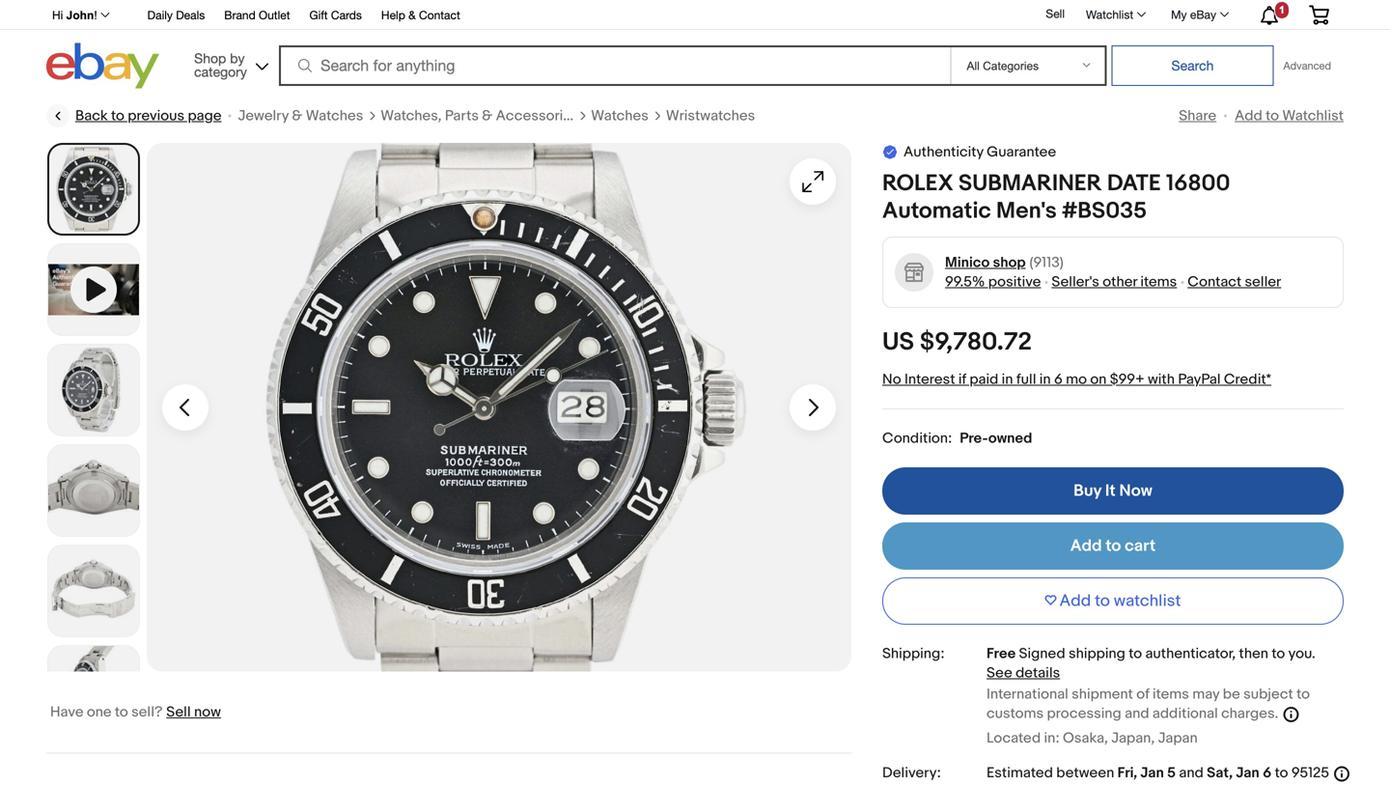 Task type: describe. For each thing, give the bounding box(es) containing it.
additional
[[1153, 705, 1219, 723]]

.
[[1313, 645, 1316, 663]]

condition: pre-owned
[[883, 430, 1033, 447]]

subject
[[1244, 686, 1294, 703]]

one
[[87, 704, 112, 721]]

minico shop link
[[946, 253, 1026, 272]]

free signed shipping to authenticator, then to you . see details
[[987, 645, 1316, 682]]

minico shop image
[[895, 253, 935, 292]]

daily deals link
[[147, 5, 205, 27]]

95125
[[1292, 765, 1330, 782]]

watches, parts & accessories
[[381, 107, 579, 125]]

minico shop (9113)
[[946, 254, 1064, 271]]

watchlist link
[[1076, 3, 1155, 26]]

none submit inside shop by category banner
[[1112, 45, 1275, 86]]

help & contact link
[[381, 5, 461, 27]]

seller's other items link
[[1052, 273, 1178, 291]]

ebay
[[1191, 8, 1217, 21]]

daily
[[147, 8, 173, 22]]

picture 2 of 7 image
[[48, 345, 139, 436]]

be
[[1224, 686, 1241, 703]]

john
[[66, 9, 94, 22]]

with
[[1149, 371, 1176, 388]]

minico
[[946, 254, 990, 271]]

add for add to watchlist
[[1236, 107, 1263, 125]]

no
[[883, 371, 902, 388]]

jewelry & watches link
[[238, 106, 363, 126]]

contact inside help & contact link
[[419, 8, 461, 22]]

credit*
[[1225, 371, 1272, 388]]

0 vertical spatial 6
[[1055, 371, 1063, 388]]

back to previous page link
[[46, 104, 222, 128]]

to inside button
[[1096, 591, 1111, 611]]

sell?
[[132, 704, 163, 721]]

jewelry
[[238, 107, 289, 125]]

watchlist
[[1114, 591, 1182, 611]]

estimated
[[987, 765, 1054, 782]]

shipping
[[1069, 645, 1126, 663]]

picture 1 of 7 image
[[49, 145, 138, 234]]

shop
[[994, 254, 1026, 271]]

99.5%
[[946, 273, 986, 291]]

#bs035
[[1063, 198, 1148, 225]]

buy it now
[[1074, 481, 1153, 501]]

seller's
[[1052, 273, 1100, 291]]

condition:
[[883, 430, 953, 447]]

0 vertical spatial items
[[1141, 273, 1178, 291]]

positive
[[989, 273, 1042, 291]]

back
[[75, 107, 108, 125]]

buy it now link
[[883, 468, 1345, 515]]

to right the shipping
[[1129, 645, 1143, 663]]

99.5% positive link
[[946, 273, 1042, 291]]

date
[[1108, 170, 1162, 198]]

1
[[1280, 4, 1286, 16]]

located in: osaka, japan, japan
[[987, 730, 1199, 747]]

video 1 of 1 image
[[48, 244, 139, 335]]

us $9,780.72
[[883, 327, 1033, 357]]

you
[[1289, 645, 1313, 663]]

1 vertical spatial 6
[[1264, 765, 1272, 782]]

processing
[[1048, 705, 1122, 723]]

pre-
[[960, 430, 989, 447]]

watchlist inside watchlist link
[[1087, 8, 1134, 21]]

brand outlet
[[224, 8, 290, 22]]

to right one
[[115, 704, 128, 721]]

$9,780.72
[[920, 327, 1033, 357]]

gift cards link
[[310, 5, 362, 27]]

1 vertical spatial watchlist
[[1283, 107, 1345, 125]]

to inside the international shipment of items may be subject to customs processing and additional charges.
[[1297, 686, 1311, 703]]

to left "you"
[[1273, 645, 1286, 663]]

accessories
[[496, 107, 579, 125]]

2 jan from the left
[[1237, 765, 1260, 782]]

rolex submariner date 16800 automatic men's #bs035 - picture 1 of 7 image
[[147, 143, 852, 672]]

sell now link
[[166, 704, 221, 721]]

have
[[50, 704, 84, 721]]

see details link
[[987, 665, 1061, 682]]

to left 95125
[[1276, 765, 1289, 782]]

Search for anything text field
[[282, 47, 947, 84]]

shipment
[[1072, 686, 1134, 703]]

daily deals
[[147, 8, 205, 22]]

help & contact
[[381, 8, 461, 22]]

us
[[883, 327, 915, 357]]

wristwatches
[[666, 107, 756, 125]]

text__icon image
[[883, 143, 898, 159]]

advanced
[[1284, 59, 1332, 72]]

my ebay link
[[1161, 3, 1238, 26]]

deals
[[176, 8, 205, 22]]

outlet
[[259, 8, 290, 22]]

men's
[[997, 198, 1058, 225]]

to left cart at the bottom of page
[[1106, 536, 1122, 556]]

add for add to watchlist
[[1060, 591, 1092, 611]]

contact seller link
[[1188, 273, 1282, 291]]

see
[[987, 665, 1013, 682]]

back to previous page
[[75, 107, 222, 125]]

page
[[188, 107, 222, 125]]



Task type: locate. For each thing, give the bounding box(es) containing it.
watches down search for anything text field
[[591, 107, 649, 125]]

shop by category banner
[[42, 0, 1345, 94]]

2 vertical spatial add
[[1060, 591, 1092, 611]]

japan
[[1159, 730, 1199, 747]]

contact left seller
[[1188, 273, 1242, 291]]

jan
[[1141, 765, 1165, 782], [1237, 765, 1260, 782]]

1 vertical spatial contact
[[1188, 273, 1242, 291]]

owned
[[989, 430, 1033, 447]]

sell inside account navigation
[[1047, 7, 1065, 20]]

in right the full at the right top
[[1040, 371, 1052, 388]]

jan right sat, on the bottom right
[[1237, 765, 1260, 782]]

share button
[[1180, 107, 1217, 125]]

add to cart
[[1071, 536, 1156, 556]]

authenticator,
[[1146, 645, 1237, 663]]

1 vertical spatial add
[[1071, 536, 1103, 556]]

contact seller
[[1188, 273, 1282, 291]]

in:
[[1045, 730, 1060, 747]]

sell left 'now' at bottom left
[[166, 704, 191, 721]]

to left watchlist at bottom
[[1096, 591, 1111, 611]]

2 in from the left
[[1040, 371, 1052, 388]]

my ebay
[[1172, 8, 1217, 21]]

sell
[[1047, 7, 1065, 20], [166, 704, 191, 721]]

no interest if paid in full in 6 mo on $99+ with paypal credit* link
[[883, 371, 1272, 388]]

other
[[1103, 273, 1138, 291]]

guarantee
[[987, 143, 1057, 161]]

!
[[94, 9, 97, 22]]

sell left watchlist link at the top right of page
[[1047, 7, 1065, 20]]

automatic
[[883, 198, 992, 225]]

1 horizontal spatial watches
[[591, 107, 649, 125]]

submariner
[[959, 170, 1103, 198]]

None submit
[[1112, 45, 1275, 86]]

free
[[987, 645, 1016, 663]]

paid
[[970, 371, 999, 388]]

add right share
[[1236, 107, 1263, 125]]

add for add to cart
[[1071, 536, 1103, 556]]

details
[[1016, 665, 1061, 682]]

watchlist down advanced
[[1283, 107, 1345, 125]]

to right subject
[[1297, 686, 1311, 703]]

0 horizontal spatial in
[[1002, 371, 1014, 388]]

0 vertical spatial add
[[1236, 107, 1263, 125]]

1 button
[[1244, 1, 1294, 28]]

6 left mo
[[1055, 371, 1063, 388]]

watchlist right sell link
[[1087, 8, 1134, 21]]

gift
[[310, 8, 328, 22]]

have one to sell? sell now
[[50, 704, 221, 721]]

category
[[194, 64, 247, 80]]

shop by category
[[194, 50, 247, 80]]

if
[[959, 371, 967, 388]]

parts
[[445, 107, 479, 125]]

hi
[[52, 9, 63, 22]]

buy
[[1074, 481, 1102, 501]]

previous
[[128, 107, 185, 125]]

add to watchlist button
[[883, 578, 1345, 625]]

jan left 5
[[1141, 765, 1165, 782]]

now
[[194, 704, 221, 721]]

by
[[230, 50, 245, 66]]

watches
[[306, 107, 363, 125], [591, 107, 649, 125]]

1 vertical spatial sell
[[166, 704, 191, 721]]

estimated between fri, jan 5 and sat, jan 6 to 95125
[[987, 765, 1330, 782]]

& inside account navigation
[[409, 8, 416, 22]]

add to cart link
[[883, 523, 1345, 570]]

1 horizontal spatial in
[[1040, 371, 1052, 388]]

1 watches from the left
[[306, 107, 363, 125]]

0 horizontal spatial jan
[[1141, 765, 1165, 782]]

watches, parts & accessories link
[[381, 106, 579, 126]]

1 horizontal spatial and
[[1180, 765, 1204, 782]]

between
[[1057, 765, 1115, 782]]

account navigation
[[42, 0, 1345, 30]]

& right "parts"
[[482, 107, 493, 125]]

osaka,
[[1064, 730, 1109, 747]]

watchlist
[[1087, 8, 1134, 21], [1283, 107, 1345, 125]]

& for jewelry
[[292, 107, 303, 125]]

and down of
[[1125, 705, 1150, 723]]

0 horizontal spatial watches
[[306, 107, 363, 125]]

cards
[[331, 8, 362, 22]]

seller's other items
[[1052, 273, 1178, 291]]

0 horizontal spatial 6
[[1055, 371, 1063, 388]]

international shipment of items may be subject to customs processing and additional charges.
[[987, 686, 1311, 723]]

charges.
[[1222, 705, 1279, 723]]

to down the advanced link
[[1267, 107, 1280, 125]]

1 vertical spatial and
[[1180, 765, 1204, 782]]

picture 4 of 7 image
[[48, 546, 139, 637]]

authenticity
[[904, 143, 984, 161]]

authenticity guarantee
[[904, 143, 1057, 161]]

seller
[[1246, 273, 1282, 291]]

contact right help
[[419, 8, 461, 22]]

1 horizontal spatial jan
[[1237, 765, 1260, 782]]

0 vertical spatial watchlist
[[1087, 8, 1134, 21]]

no interest if paid in full in 6 mo on $99+ with paypal credit*
[[883, 371, 1272, 388]]

&
[[409, 8, 416, 22], [292, 107, 303, 125], [482, 107, 493, 125]]

$99+
[[1111, 371, 1145, 388]]

and inside the international shipment of items may be subject to customs processing and additional charges.
[[1125, 705, 1150, 723]]

0 horizontal spatial and
[[1125, 705, 1150, 723]]

1 horizontal spatial &
[[409, 8, 416, 22]]

1 vertical spatial items
[[1153, 686, 1190, 703]]

help
[[381, 8, 406, 22]]

1 jan from the left
[[1141, 765, 1165, 782]]

wristwatches link
[[666, 106, 756, 126]]

of
[[1137, 686, 1150, 703]]

& for help
[[409, 8, 416, 22]]

hi john !
[[52, 9, 97, 22]]

1 horizontal spatial contact
[[1188, 273, 1242, 291]]

add left cart at the bottom of page
[[1071, 536, 1103, 556]]

1 horizontal spatial watchlist
[[1283, 107, 1345, 125]]

2 horizontal spatial &
[[482, 107, 493, 125]]

my
[[1172, 8, 1188, 21]]

0 vertical spatial sell
[[1047, 7, 1065, 20]]

now
[[1120, 481, 1153, 501]]

watches link
[[591, 106, 649, 126]]

and right 5
[[1180, 765, 1204, 782]]

0 vertical spatial contact
[[419, 8, 461, 22]]

delivery:
[[883, 765, 942, 782]]

2 watches from the left
[[591, 107, 649, 125]]

0 horizontal spatial watchlist
[[1087, 8, 1134, 21]]

0 vertical spatial and
[[1125, 705, 1150, 723]]

add up the shipping
[[1060, 591, 1092, 611]]

items inside the international shipment of items may be subject to customs processing and additional charges.
[[1153, 686, 1190, 703]]

watches,
[[381, 107, 442, 125]]

& right help
[[409, 8, 416, 22]]

shop
[[194, 50, 226, 66]]

1 in from the left
[[1002, 371, 1014, 388]]

gift cards
[[310, 8, 362, 22]]

1 horizontal spatial 6
[[1264, 765, 1272, 782]]

items up additional
[[1153, 686, 1190, 703]]

watches right 'jewelry' on the top
[[306, 107, 363, 125]]

cart
[[1125, 536, 1156, 556]]

0 horizontal spatial &
[[292, 107, 303, 125]]

add inside button
[[1060, 591, 1092, 611]]

brand
[[224, 8, 256, 22]]

mo
[[1067, 371, 1088, 388]]

(9113)
[[1030, 254, 1064, 271]]

your shopping cart image
[[1309, 5, 1331, 24]]

in left the full at the right top
[[1002, 371, 1014, 388]]

share
[[1180, 107, 1217, 125]]

0 horizontal spatial contact
[[419, 8, 461, 22]]

sell link
[[1038, 7, 1074, 20]]

to right back
[[111, 107, 124, 125]]

1 horizontal spatial sell
[[1047, 7, 1065, 20]]

0 horizontal spatial sell
[[166, 704, 191, 721]]

sat,
[[1208, 765, 1234, 782]]

6 left 95125
[[1264, 765, 1272, 782]]

then
[[1240, 645, 1269, 663]]

5
[[1168, 765, 1177, 782]]

signed
[[1020, 645, 1066, 663]]

& right 'jewelry' on the top
[[292, 107, 303, 125]]

items right other
[[1141, 273, 1178, 291]]

picture 3 of 7 image
[[48, 445, 139, 536]]



Task type: vqa. For each thing, say whether or not it's contained in the screenshot.
in:
yes



